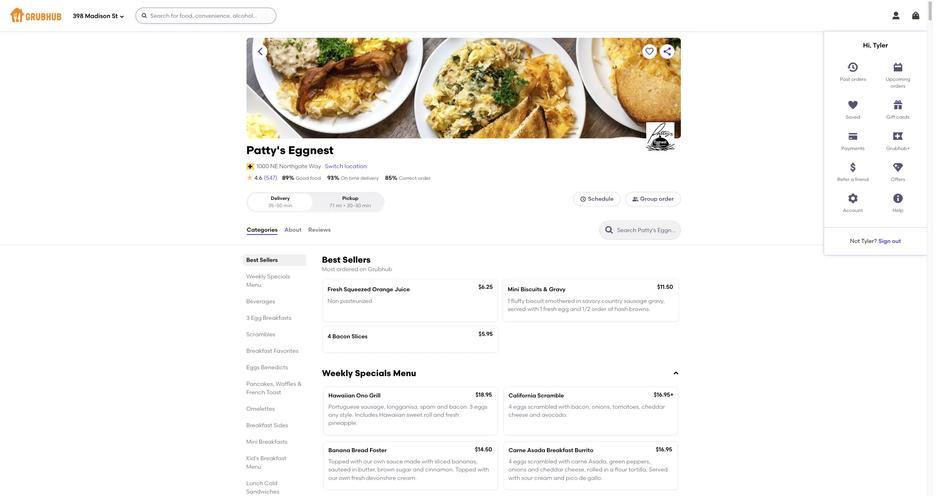 Task type: locate. For each thing, give the bounding box(es) containing it.
hi,
[[864, 41, 872, 49]]

eggs benedicts tab
[[246, 363, 303, 372]]

a
[[851, 177, 854, 182], [610, 466, 614, 473]]

orange
[[372, 286, 393, 293]]

gift cards
[[887, 114, 910, 120]]

0 vertical spatial weekly specials menu
[[246, 273, 290, 289]]

0 vertical spatial menu
[[246, 282, 262, 289]]

fresh
[[544, 306, 557, 313], [446, 412, 459, 419], [352, 475, 365, 481]]

mini up fluffy
[[508, 286, 520, 293]]

topped up sauteed
[[329, 458, 349, 465]]

1 horizontal spatial 3
[[470, 404, 473, 410]]

1 vertical spatial menu
[[393, 368, 416, 378]]

orders down the upcoming
[[891, 83, 906, 89]]

orders
[[852, 76, 867, 82], [891, 83, 906, 89]]

search icon image
[[605, 225, 614, 235]]

& left gravy
[[544, 286, 548, 293]]

in left butter,
[[352, 466, 357, 473]]

1 down biscuit
[[540, 306, 542, 313]]

weekly down best sellers
[[246, 273, 266, 280]]

grubhub+
[[887, 146, 910, 151]]

california scramble
[[509, 392, 564, 399]]

1 vertical spatial own
[[339, 475, 350, 481]]

style.
[[340, 412, 354, 419]]

menu for weekly specials menu 'tab'
[[246, 282, 262, 289]]

svg image left 4.6
[[246, 174, 253, 181]]

gift
[[887, 114, 896, 120]]

0 horizontal spatial specials
[[267, 273, 290, 280]]

order right the correct
[[418, 175, 431, 181]]

and left 1/2
[[570, 306, 581, 313]]

and inside 'topped with our own sauce made with sliced bananas, sauteed in butter, brown sugar and cinnamon. topped with our own fresh devonshire cream.'
[[413, 466, 424, 473]]

svg image inside schedule button
[[580, 196, 587, 203]]

4
[[328, 333, 331, 340], [509, 404, 512, 410], [509, 458, 512, 465]]

weekly inside weekly specials menu button
[[322, 368, 353, 378]]

on
[[341, 175, 348, 181]]

1 horizontal spatial topped
[[456, 466, 476, 473]]

orders inside the upcoming orders
[[891, 83, 906, 89]]

eggs
[[246, 364, 260, 371]]

fluffy
[[511, 298, 525, 304]]

0 horizontal spatial cheddar
[[540, 466, 564, 473]]

with down 'onions'
[[509, 475, 520, 481]]

reviews button
[[308, 216, 331, 245]]

best inside tab
[[246, 257, 259, 264]]

best up most
[[322, 255, 341, 265]]

2 vertical spatial menu
[[246, 464, 262, 470]]

tyler
[[873, 41, 889, 49], [862, 238, 875, 245]]

pancakes, waffles & french toast tab
[[246, 380, 303, 397]]

4 eggs scrambled with carne asada, green peppers, onions and cheddar cheese, rolled in a flour tortilla. served with sour cream and pico de gallo.
[[509, 458, 668, 481]]

svg image inside refer a friend button
[[848, 162, 859, 173]]

out
[[892, 238, 902, 245]]

own up brown
[[374, 458, 385, 465]]

breakfast down mini breakfasts tab
[[261, 455, 287, 462]]

portuguese
[[329, 404, 360, 410]]

eggs for $18.95
[[513, 404, 527, 410]]

best inside best sellers most ordered on grubhub
[[322, 255, 341, 265]]

longganisa,
[[387, 404, 419, 410]]

svg image inside offers link
[[893, 162, 904, 173]]

order right group
[[659, 196, 674, 202]]

1 vertical spatial order
[[659, 196, 674, 202]]

weekly specials menu inside weekly specials menu 'tab'
[[246, 273, 290, 289]]

with
[[528, 306, 539, 313], [559, 404, 570, 410], [351, 458, 362, 465], [422, 458, 433, 465], [559, 458, 570, 465], [478, 466, 489, 473], [509, 475, 520, 481]]

$18.95
[[476, 391, 492, 398]]

and inside 1 fluffy biscuit smothered in savory country sausage gravy, served with 1 fresh egg and 1/2 order of hash browns.
[[570, 306, 581, 313]]

eggs up cheese on the right
[[513, 404, 527, 410]]

best sellers tab
[[246, 256, 303, 264]]

svg image up saved
[[848, 100, 859, 111]]

menu for kid's breakfast menu tab
[[246, 464, 262, 470]]

saved link
[[831, 96, 876, 121]]

svg image
[[892, 11, 901, 21], [911, 11, 921, 21], [119, 14, 124, 19], [893, 61, 904, 73], [893, 100, 904, 111], [848, 193, 859, 204], [673, 370, 679, 376]]

1 horizontal spatial orders
[[891, 83, 906, 89]]

1 horizontal spatial min
[[362, 203, 371, 208]]

svg image up payments at the right of page
[[848, 131, 859, 142]]

menu inside weekly specials menu button
[[393, 368, 416, 378]]

order
[[418, 175, 431, 181], [659, 196, 674, 202], [592, 306, 607, 313]]

0 horizontal spatial &
[[298, 381, 302, 388]]

0 horizontal spatial sellers
[[260, 257, 278, 264]]

cheddar down "$16.95 +"
[[642, 404, 665, 410]]

1 vertical spatial mini
[[246, 439, 258, 445]]

0 vertical spatial mini
[[508, 286, 520, 293]]

0 vertical spatial fresh
[[544, 306, 557, 313]]

1 vertical spatial our
[[329, 475, 338, 481]]

1 vertical spatial 4
[[509, 404, 512, 410]]

topped down bananas,
[[456, 466, 476, 473]]

and up sour
[[528, 466, 539, 473]]

bacon
[[333, 333, 350, 340]]

1 horizontal spatial &
[[544, 286, 548, 293]]

burrito
[[575, 447, 594, 454]]

& inside pancakes, waffles & french toast
[[298, 381, 302, 388]]

breakfasts down breakfast sides tab
[[259, 439, 288, 445]]

orders inside the 'past orders' "link"
[[852, 76, 867, 82]]

option group
[[246, 192, 385, 212]]

tortilla.
[[629, 466, 648, 473]]

orders for past orders
[[852, 76, 867, 82]]

89
[[282, 175, 289, 181]]

1 vertical spatial specials
[[355, 368, 391, 378]]

best
[[322, 255, 341, 265], [246, 257, 259, 264]]

svg image inside payments link
[[848, 131, 859, 142]]

our
[[364, 458, 373, 465], [329, 475, 338, 481]]

1 vertical spatial orders
[[891, 83, 906, 89]]

breakfast favorites
[[246, 348, 299, 355]]

1000 ne northgate way
[[257, 163, 321, 170]]

1000 ne northgate way button
[[256, 162, 322, 171]]

0 vertical spatial $16.95
[[654, 391, 671, 398]]

scrambled down california scramble
[[528, 404, 557, 410]]

4 eggs scrambled with bacon, onions, tomatoes, cheddar cheese and avocado.
[[509, 404, 665, 419]]

time
[[349, 175, 360, 181]]

4 inside 4 eggs scrambled with carne asada, green peppers, onions and cheddar cheese, rolled in a flour tortilla. served with sour cream and pico de gallo.
[[509, 458, 512, 465]]

sausage
[[624, 298, 647, 304]]

2 horizontal spatial in
[[604, 466, 609, 473]]

1 horizontal spatial fresh
[[446, 412, 459, 419]]

food
[[310, 175, 321, 181]]

mini up kid's
[[246, 439, 258, 445]]

biscuits
[[521, 286, 542, 293]]

0 vertical spatial breakfasts
[[263, 315, 292, 322]]

0 vertical spatial specials
[[267, 273, 290, 280]]

1 vertical spatial hawaiian
[[379, 412, 405, 419]]

fresh
[[328, 286, 343, 293]]

weekly specials menu down best sellers
[[246, 273, 290, 289]]

& for biscuits
[[544, 286, 548, 293]]

1 vertical spatial weekly
[[322, 368, 353, 378]]

pico
[[566, 475, 578, 481]]

svg image inside the 'past orders' "link"
[[848, 61, 859, 73]]

egg
[[251, 315, 262, 322]]

weekly specials menu up grill
[[322, 368, 416, 378]]

ordered
[[337, 266, 358, 273]]

svg image inside help button
[[893, 193, 904, 204]]

fresh down smothered
[[544, 306, 557, 313]]

1 horizontal spatial a
[[851, 177, 854, 182]]

1 vertical spatial scrambled
[[528, 458, 557, 465]]

1 vertical spatial 3
[[470, 404, 473, 410]]

min inside pickup 7.1 mi • 20–30 min
[[362, 203, 371, 208]]

pasteurized
[[340, 298, 372, 304]]

order down savory
[[592, 306, 607, 313]]

0 vertical spatial hawaiian
[[329, 392, 355, 399]]

0 horizontal spatial a
[[610, 466, 614, 473]]

min right "20–30"
[[362, 203, 371, 208]]

0 horizontal spatial min
[[284, 203, 293, 208]]

mini inside tab
[[246, 439, 258, 445]]

1 horizontal spatial cheddar
[[642, 404, 665, 410]]

sellers for best sellers most ordered on grubhub
[[343, 255, 371, 265]]

order for correct order
[[418, 175, 431, 181]]

sellers
[[343, 255, 371, 265], [260, 257, 278, 264]]

svg image inside saved link
[[848, 100, 859, 111]]

specials
[[267, 273, 290, 280], [355, 368, 391, 378]]

svg image for offers
[[893, 162, 904, 173]]

hi, tyler
[[864, 41, 889, 49]]

scrambled inside 4 eggs scrambled with bacon, onions, tomatoes, cheddar cheese and avocado.
[[528, 404, 557, 410]]

in
[[577, 298, 581, 304], [352, 466, 357, 473], [604, 466, 609, 473]]

butter,
[[358, 466, 376, 473]]

sellers inside best sellers most ordered on grubhub
[[343, 255, 371, 265]]

1 horizontal spatial hawaiian
[[379, 412, 405, 419]]

grubhub
[[368, 266, 392, 273]]

35–50
[[268, 203, 283, 208]]

breakfast down omelettes
[[246, 422, 272, 429]]

4.6
[[255, 175, 262, 182]]

0 vertical spatial 3
[[246, 315, 250, 322]]

svg image left schedule
[[580, 196, 587, 203]]

1 horizontal spatial 1
[[540, 306, 542, 313]]

save this restaurant image
[[645, 47, 655, 56]]

1 vertical spatial tyler
[[862, 238, 875, 245]]

1 vertical spatial a
[[610, 466, 614, 473]]

3 inside portuguese sausage, longganisa, spam and bacon. 3 eggs any style. includes hawaiian sweet roll and fresh pineapple.
[[470, 404, 473, 410]]

menu inside "weekly specials menu"
[[246, 282, 262, 289]]

1 horizontal spatial weekly
[[322, 368, 353, 378]]

& right waffles
[[298, 381, 302, 388]]

with down biscuit
[[528, 306, 539, 313]]

1 vertical spatial cheddar
[[540, 466, 564, 473]]

menu down kid's
[[246, 464, 262, 470]]

orders for upcoming orders
[[891, 83, 906, 89]]

0 horizontal spatial order
[[418, 175, 431, 181]]

breakfast up carne
[[547, 447, 574, 454]]

save this restaurant button
[[642, 44, 657, 59]]

and right cheese on the right
[[530, 412, 541, 419]]

tyler for hi,
[[873, 41, 889, 49]]

with up "avocado."
[[559, 404, 570, 410]]

0 horizontal spatial weekly specials menu
[[246, 273, 290, 289]]

eggnest
[[288, 143, 334, 157]]

a left flour at bottom right
[[610, 466, 614, 473]]

weekly specials menu inside weekly specials menu button
[[322, 368, 416, 378]]

good
[[296, 175, 309, 181]]

2 horizontal spatial order
[[659, 196, 674, 202]]

0 vertical spatial &
[[544, 286, 548, 293]]

1 left fluffy
[[508, 298, 510, 304]]

order inside button
[[659, 196, 674, 202]]

best for best sellers
[[246, 257, 259, 264]]

menu up "beverages"
[[246, 282, 262, 289]]

eggs inside 4 eggs scrambled with carne asada, green peppers, onions and cheddar cheese, rolled in a flour tortilla. served with sour cream and pico de gallo.
[[513, 458, 527, 465]]

2 vertical spatial fresh
[[352, 475, 365, 481]]

ono
[[356, 392, 368, 399]]

mini biscuits & gravy
[[508, 286, 566, 293]]

breakfast inside the kid's breakfast menu
[[261, 455, 287, 462]]

specials down best sellers tab
[[267, 273, 290, 280]]

$16.95 for $16.95
[[656, 446, 673, 453]]

benedicts
[[261, 364, 288, 371]]

$11.50
[[658, 284, 673, 291]]

delivery 35–50 min
[[268, 196, 293, 208]]

cheddar up cream at the right bottom of the page
[[540, 466, 564, 473]]

tyler right not
[[862, 238, 875, 245]]

3 right bacon.
[[470, 404, 473, 410]]

not tyler ? sign out
[[851, 238, 902, 245]]

in left savory
[[577, 298, 581, 304]]

1
[[508, 298, 510, 304], [540, 306, 542, 313]]

4 inside 4 eggs scrambled with bacon, onions, tomatoes, cheddar cheese and avocado.
[[509, 404, 512, 410]]

svg image
[[141, 12, 148, 19], [848, 61, 859, 73], [848, 100, 859, 111], [848, 131, 859, 142], [848, 162, 859, 173], [893, 162, 904, 173], [246, 174, 253, 181], [893, 193, 904, 204], [580, 196, 587, 203]]

with down bananas,
[[478, 466, 489, 473]]

0 horizontal spatial weekly
[[246, 273, 266, 280]]

scrambled for cheddar
[[528, 458, 557, 465]]

0 vertical spatial tyler
[[873, 41, 889, 49]]

and left pico
[[554, 475, 565, 481]]

own down sauteed
[[339, 475, 350, 481]]

group
[[641, 196, 658, 202]]

pancakes, waffles & french toast
[[246, 381, 302, 396]]

svg image up offers
[[893, 162, 904, 173]]

eggs inside 4 eggs scrambled with bacon, onions, tomatoes, cheddar cheese and avocado.
[[513, 404, 527, 410]]

0 horizontal spatial fresh
[[352, 475, 365, 481]]

0 horizontal spatial best
[[246, 257, 259, 264]]

orders right past on the right of the page
[[852, 76, 867, 82]]

menu up longganisa,
[[393, 368, 416, 378]]

categories button
[[246, 216, 278, 245]]

scrambled inside 4 eggs scrambled with carne asada, green peppers, onions and cheddar cheese, rolled in a flour tortilla. served with sour cream and pico de gallo.
[[528, 458, 557, 465]]

4 up 'onions'
[[509, 458, 512, 465]]

1 vertical spatial fresh
[[446, 412, 459, 419]]

sellers up on
[[343, 255, 371, 265]]

de
[[579, 475, 586, 481]]

people icon image
[[633, 196, 639, 203]]

svg image up refer a friend
[[848, 162, 859, 173]]

pancakes,
[[246, 381, 275, 388]]

our down sauteed
[[329, 475, 338, 481]]

hawaiian up portuguese
[[329, 392, 355, 399]]

breakfasts inside 3 egg breakfasts tab
[[263, 315, 292, 322]]

best for best sellers most ordered on grubhub
[[322, 255, 341, 265]]

2 vertical spatial order
[[592, 306, 607, 313]]

specials inside button
[[355, 368, 391, 378]]

gallo.
[[588, 475, 603, 481]]

min down delivery
[[284, 203, 293, 208]]

and inside 4 eggs scrambled with bacon, onions, tomatoes, cheddar cheese and avocado.
[[530, 412, 541, 419]]

0 vertical spatial scrambled
[[528, 404, 557, 410]]

0 horizontal spatial in
[[352, 466, 357, 473]]

and
[[570, 306, 581, 313], [437, 404, 448, 410], [434, 412, 444, 419], [530, 412, 541, 419], [413, 466, 424, 473], [528, 466, 539, 473], [554, 475, 565, 481]]

and down 'made'
[[413, 466, 424, 473]]

payments link
[[831, 127, 876, 152]]

grubhub plus flag logo image
[[894, 132, 903, 140]]

1 horizontal spatial sellers
[[343, 255, 371, 265]]

2 vertical spatial 4
[[509, 458, 512, 465]]

schedule button
[[574, 192, 621, 207]]

1 horizontal spatial own
[[374, 458, 385, 465]]

option group containing delivery 35–50 min
[[246, 192, 385, 212]]

0 vertical spatial 4
[[328, 333, 331, 340]]

0 horizontal spatial mini
[[246, 439, 258, 445]]

sellers up weekly specials menu 'tab'
[[260, 257, 278, 264]]

menu inside the kid's breakfast menu
[[246, 464, 262, 470]]

svg image inside the upcoming orders link
[[893, 61, 904, 73]]

green
[[610, 458, 625, 465]]

fresh down butter,
[[352, 475, 365, 481]]

1 horizontal spatial best
[[322, 255, 341, 265]]

0 vertical spatial own
[[374, 458, 385, 465]]

eggs down $18.95
[[474, 404, 488, 410]]

1 horizontal spatial our
[[364, 458, 373, 465]]

breakfast
[[246, 348, 272, 355], [246, 422, 272, 429], [547, 447, 574, 454], [261, 455, 287, 462]]

sellers inside tab
[[260, 257, 278, 264]]

0 vertical spatial a
[[851, 177, 854, 182]]

past orders
[[840, 76, 867, 82]]

specials up grill
[[355, 368, 391, 378]]

scrambled down the asada
[[528, 458, 557, 465]]

0 vertical spatial orders
[[852, 76, 867, 82]]

svg image up help
[[893, 193, 904, 204]]

on
[[360, 266, 367, 273]]

0 vertical spatial weekly
[[246, 273, 266, 280]]

3 left egg
[[246, 315, 250, 322]]

svg image for refer a friend
[[848, 162, 859, 173]]

avocado.
[[542, 412, 568, 419]]

0 horizontal spatial 1
[[508, 298, 510, 304]]

and right spam
[[437, 404, 448, 410]]

fresh down bacon.
[[446, 412, 459, 419]]

1 horizontal spatial weekly specials menu
[[322, 368, 416, 378]]

hawaiian down longganisa,
[[379, 412, 405, 419]]

0 horizontal spatial orders
[[852, 76, 867, 82]]

weekly up hawaiian ono grill
[[322, 368, 353, 378]]

2 min from the left
[[362, 203, 371, 208]]

2 horizontal spatial fresh
[[544, 306, 557, 313]]

beverages
[[246, 298, 275, 305]]

1 vertical spatial breakfasts
[[259, 439, 288, 445]]

svg image for help
[[893, 193, 904, 204]]

northgate
[[279, 163, 308, 170]]

0 vertical spatial our
[[364, 458, 373, 465]]

1 horizontal spatial order
[[592, 306, 607, 313]]

svg image for 4.6
[[246, 174, 253, 181]]

398
[[73, 12, 84, 20]]

2 scrambled from the top
[[528, 458, 557, 465]]

4 for 4 eggs scrambled with carne asada, green peppers, onions and cheddar cheese, rolled in a flour tortilla. served with sour cream and pico de gallo.
[[509, 458, 512, 465]]

fresh inside portuguese sausage, longganisa, spam and bacon. 3 eggs any style. includes hawaiian sweet roll and fresh pineapple.
[[446, 412, 459, 419]]

in inside 4 eggs scrambled with carne asada, green peppers, onions and cheddar cheese, rolled in a flour tortilla. served with sour cream and pico de gallo.
[[604, 466, 609, 473]]

best up weekly specials menu 'tab'
[[246, 257, 259, 264]]

4 up cheese on the right
[[509, 404, 512, 410]]

a inside refer a friend button
[[851, 177, 854, 182]]

1 vertical spatial weekly specials menu
[[322, 368, 416, 378]]

0 vertical spatial topped
[[329, 458, 349, 465]]

eggs up 'onions'
[[513, 458, 527, 465]]

svg image up past orders
[[848, 61, 859, 73]]

1 horizontal spatial specials
[[355, 368, 391, 378]]

with up cheese,
[[559, 458, 570, 465]]

1 vertical spatial &
[[298, 381, 302, 388]]

1 vertical spatial $16.95
[[656, 446, 673, 453]]

in inside 1 fluffy biscuit smothered in savory country sausage gravy, served with 1 fresh egg and 1/2 order of hash browns.
[[577, 298, 581, 304]]

4 left bacon
[[328, 333, 331, 340]]

1 horizontal spatial mini
[[508, 286, 520, 293]]

a right refer on the top of the page
[[851, 177, 854, 182]]

our up butter,
[[364, 458, 373, 465]]

0 vertical spatial cheddar
[[642, 404, 665, 410]]

0 horizontal spatial 3
[[246, 315, 250, 322]]

in down asada,
[[604, 466, 609, 473]]

1 min from the left
[[284, 203, 293, 208]]

0 vertical spatial order
[[418, 175, 431, 181]]

california
[[509, 392, 536, 399]]

1 horizontal spatial in
[[577, 298, 581, 304]]

1 scrambled from the top
[[528, 404, 557, 410]]

bacon.
[[449, 404, 468, 410]]

tyler right hi,
[[873, 41, 889, 49]]

caret left icon image
[[255, 47, 265, 56]]

0 horizontal spatial topped
[[329, 458, 349, 465]]

breakfasts up scrambles tab
[[263, 315, 292, 322]]



Task type: describe. For each thing, give the bounding box(es) containing it.
with inside 1 fluffy biscuit smothered in savory country sausage gravy, served with 1 fresh egg and 1/2 order of hash browns.
[[528, 306, 539, 313]]

93
[[327, 175, 334, 181]]

good food
[[296, 175, 321, 181]]

share icon image
[[663, 47, 672, 56]]

min inside delivery 35–50 min
[[284, 203, 293, 208]]

eggs for $14.50
[[513, 458, 527, 465]]

toast
[[266, 389, 281, 396]]

portuguese sausage, longganisa, spam and bacon. 3 eggs any style. includes hawaiian sweet roll and fresh pineapple.
[[329, 404, 488, 427]]

breakfast down scrambles
[[246, 348, 272, 355]]

upcoming
[[886, 76, 911, 82]]

0 horizontal spatial our
[[329, 475, 338, 481]]

order for group order
[[659, 196, 674, 202]]

main navigation navigation
[[0, 0, 928, 255]]

help button
[[876, 190, 921, 214]]

scrambles
[[246, 331, 275, 338]]

& for waffles
[[298, 381, 302, 388]]

mini for mini breakfasts
[[246, 439, 258, 445]]

Search Patty's Eggnest search field
[[617, 227, 678, 234]]

with inside 4 eggs scrambled with bacon, onions, tomatoes, cheddar cheese and avocado.
[[559, 404, 570, 410]]

weekly specials menu button
[[321, 368, 681, 379]]

schedule
[[588, 196, 614, 202]]

mini breakfasts tab
[[246, 438, 303, 446]]

madison
[[85, 12, 110, 20]]

sign
[[879, 238, 891, 245]]

mi
[[336, 203, 342, 208]]

1 vertical spatial topped
[[456, 466, 476, 473]]

1 vertical spatial 1
[[540, 306, 542, 313]]

non
[[328, 298, 339, 304]]

delivery
[[361, 175, 379, 181]]

mini for mini biscuits & gravy
[[508, 286, 520, 293]]

hawaiian inside portuguese sausage, longganisa, spam and bacon. 3 eggs any style. includes hawaiian sweet roll and fresh pineapple.
[[379, 412, 405, 419]]

breakfasts inside mini breakfasts tab
[[259, 439, 288, 445]]

0 horizontal spatial own
[[339, 475, 350, 481]]

cheese
[[509, 412, 528, 419]]

398 madison st
[[73, 12, 118, 20]]

banana
[[329, 447, 350, 454]]

sweet
[[407, 412, 423, 419]]

omelettes tab
[[246, 405, 303, 413]]

cheese,
[[565, 466, 586, 473]]

bananas,
[[452, 458, 478, 465]]

correct order
[[399, 175, 431, 181]]

sausage,
[[361, 404, 386, 410]]

payments
[[842, 146, 865, 151]]

svg image for saved
[[848, 100, 859, 111]]

svg image right st
[[141, 12, 148, 19]]

0 horizontal spatial hawaiian
[[329, 392, 355, 399]]

favorites
[[274, 348, 299, 355]]

scramble
[[538, 392, 564, 399]]

switch location button
[[325, 162, 367, 171]]

svg image for schedule
[[580, 196, 587, 203]]

sellers for best sellers
[[260, 257, 278, 264]]

and right roll
[[434, 412, 444, 419]]

Search for food, convenience, alcohol... search field
[[136, 8, 276, 24]]

scrambles tab
[[246, 330, 303, 339]]

with down banana bread foster
[[351, 458, 362, 465]]

svg image for payments
[[848, 131, 859, 142]]

sides
[[274, 422, 288, 429]]

lunch cold sandwiches tab
[[246, 479, 303, 496]]

$16.95 for $16.95 +
[[654, 391, 671, 398]]

beverages tab
[[246, 297, 303, 306]]

gravy,
[[649, 298, 665, 304]]

sour
[[522, 475, 533, 481]]

cream
[[535, 475, 553, 481]]

rolled
[[587, 466, 603, 473]]

sugar
[[396, 466, 412, 473]]

in inside 'topped with our own sauce made with sliced bananas, sauteed in butter, brown sugar and cinnamon. topped with our own fresh devonshire cream.'
[[352, 466, 357, 473]]

cheddar inside 4 eggs scrambled with carne asada, green peppers, onions and cheddar cheese, rolled in a flour tortilla. served with sour cream and pico de gallo.
[[540, 466, 564, 473]]

cheddar inside 4 eggs scrambled with bacon, onions, tomatoes, cheddar cheese and avocado.
[[642, 404, 665, 410]]

country
[[602, 298, 623, 304]]

4 bacon slices
[[328, 333, 368, 340]]

1000
[[257, 163, 269, 170]]

svg image for past orders
[[848, 61, 859, 73]]

weekly specials menu tab
[[246, 272, 303, 289]]

biscuit
[[526, 298, 544, 304]]

subscription pass image
[[246, 163, 255, 170]]

order inside 1 fluffy biscuit smothered in savory country sausage gravy, served with 1 fresh egg and 1/2 order of hash browns.
[[592, 306, 607, 313]]

$14.50
[[475, 446, 492, 453]]

kid's breakfast menu tab
[[246, 454, 303, 471]]

switch
[[325, 163, 343, 170]]

carne
[[572, 458, 588, 465]]

sauteed
[[329, 466, 351, 473]]

scrambled for avocado.
[[528, 404, 557, 410]]

tyler for not
[[862, 238, 875, 245]]

fresh inside 1 fluffy biscuit smothered in savory country sausage gravy, served with 1 fresh egg and 1/2 order of hash browns.
[[544, 306, 557, 313]]

not
[[851, 238, 861, 245]]

refer a friend
[[838, 177, 869, 182]]

past
[[840, 76, 851, 82]]

omelettes
[[246, 406, 275, 412]]

3 inside tab
[[246, 315, 250, 322]]

patty's eggnest logo image
[[646, 122, 675, 151]]

help
[[893, 208, 904, 213]]

hawaiian ono grill
[[329, 392, 381, 399]]

cream.
[[398, 475, 417, 481]]

weekly inside "weekly specials menu"
[[246, 273, 266, 280]]

about
[[285, 227, 302, 233]]

$16.95 +
[[654, 391, 674, 398]]

eggs inside portuguese sausage, longganisa, spam and bacon. 3 eggs any style. includes hawaiian sweet roll and fresh pineapple.
[[474, 404, 488, 410]]

st
[[112, 12, 118, 20]]

carne asada breakfast burrito
[[509, 447, 594, 454]]

sliced
[[435, 458, 451, 465]]

banana bread foster
[[329, 447, 387, 454]]

correct
[[399, 175, 417, 181]]

waffles
[[276, 381, 296, 388]]

on time delivery
[[341, 175, 379, 181]]

(547)
[[264, 175, 277, 181]]

7.1
[[330, 203, 335, 208]]

a inside 4 eggs scrambled with carne asada, green peppers, onions and cheddar cheese, rolled in a flour tortilla. served with sour cream and pico de gallo.
[[610, 466, 614, 473]]

svg image inside gift cards link
[[893, 100, 904, 111]]

with up cinnamon. in the bottom left of the page
[[422, 458, 433, 465]]

breakfast favorites tab
[[246, 347, 303, 355]]

4 for 4 eggs scrambled with bacon, onions, tomatoes, cheddar cheese and avocado.
[[509, 404, 512, 410]]

most
[[322, 266, 335, 273]]

browns.
[[629, 306, 651, 313]]

breakfast sides tab
[[246, 421, 303, 430]]

devonshire
[[366, 475, 396, 481]]

sandwiches
[[246, 489, 279, 495]]

served
[[508, 306, 526, 313]]

kid's breakfast menu
[[246, 455, 287, 470]]

group order button
[[626, 192, 681, 207]]

squeezed
[[344, 286, 371, 293]]

eggs benedicts
[[246, 364, 288, 371]]

account link
[[831, 190, 876, 214]]

svg image inside weekly specials menu button
[[673, 370, 679, 376]]

savory
[[583, 298, 601, 304]]

fresh squeezed orange juice
[[328, 286, 410, 293]]

0 vertical spatial 1
[[508, 298, 510, 304]]

any
[[329, 412, 339, 419]]

account
[[844, 208, 863, 213]]

$5.95
[[479, 331, 493, 338]]

3 egg breakfasts
[[246, 315, 292, 322]]

svg image inside account link
[[848, 193, 859, 204]]

specials inside 'tab'
[[267, 273, 290, 280]]

4 for 4 bacon slices
[[328, 333, 331, 340]]

3 egg breakfasts tab
[[246, 314, 303, 322]]

fresh inside 'topped with our own sauce made with sliced bananas, sauteed in butter, brown sugar and cinnamon. topped with our own fresh devonshire cream.'
[[352, 475, 365, 481]]

switch location
[[325, 163, 367, 170]]

pickup 7.1 mi • 20–30 min
[[330, 196, 371, 208]]

friend
[[856, 177, 869, 182]]

upcoming orders link
[[876, 58, 921, 90]]

patty's
[[246, 143, 286, 157]]

brown
[[378, 466, 395, 473]]



Task type: vqa. For each thing, say whether or not it's contained in the screenshot.
first 25–40 min from right
no



